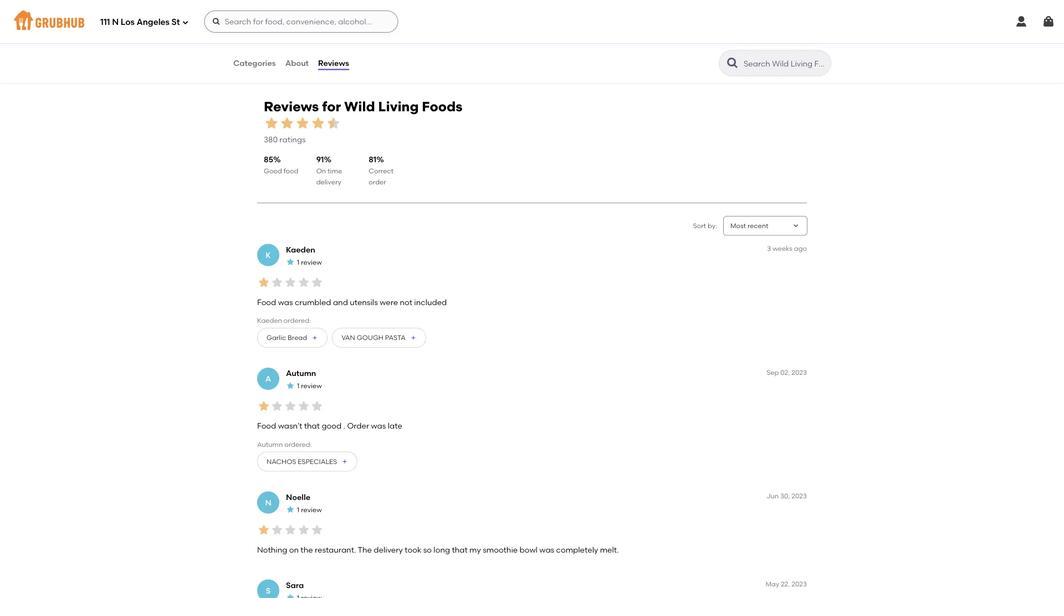 Task type: vqa. For each thing, say whether or not it's contained in the screenshot.
Kaeden's 'review'
yes



Task type: locate. For each thing, give the bounding box(es) containing it.
so
[[424, 546, 432, 555]]

on
[[289, 546, 299, 555]]

3 review from the top
[[301, 507, 322, 515]]

a
[[266, 375, 271, 384]]

2 vertical spatial review
[[301, 507, 322, 515]]

1 horizontal spatial autumn
[[286, 369, 316, 379]]

0 vertical spatial was
[[278, 298, 293, 308]]

1 vertical spatial autumn
[[257, 441, 283, 449]]

ordered: up bread
[[284, 317, 311, 325]]

kaeden for kaeden  ordered:
[[257, 317, 282, 325]]

20–30 min 1.01 mi
[[249, 4, 282, 22]]

n
[[112, 17, 119, 27], [265, 499, 272, 508]]

food was crumbled and utensils were not included
[[257, 298, 447, 308]]

1 vertical spatial 2023
[[792, 493, 807, 501]]

0 horizontal spatial delivery
[[316, 179, 341, 187]]

1 review down noelle
[[297, 507, 322, 515]]

1 right k
[[297, 259, 300, 267]]

was left late
[[371, 422, 386, 431]]

svg image right st
[[182, 19, 189, 26]]

1 vertical spatial 1
[[297, 383, 300, 391]]

1 vertical spatial that
[[452, 546, 468, 555]]

0 vertical spatial kaeden
[[286, 245, 315, 255]]

food left wasn't
[[257, 422, 276, 431]]

0 vertical spatial review
[[301, 259, 322, 267]]

02,
[[781, 369, 791, 377]]

k
[[266, 251, 271, 260]]

1 vertical spatial ordered:
[[285, 441, 312, 449]]

ordered:
[[284, 317, 311, 325], [285, 441, 312, 449]]

Search Wild Living Foods search field
[[743, 58, 828, 69]]

3 1 from the top
[[297, 507, 300, 515]]

food for food wasn't that good . order was late
[[257, 422, 276, 431]]

ratings right 1649
[[393, 16, 419, 25]]

reviews
[[318, 58, 349, 68], [264, 99, 319, 115]]

nachos especiales button
[[257, 453, 358, 473]]

weeks
[[773, 245, 793, 253]]

review right a
[[301, 383, 322, 391]]

plus icon image for van gough pasta
[[410, 335, 417, 342]]

reviews inside button
[[318, 58, 349, 68]]

1 vertical spatial food
[[257, 422, 276, 431]]

1
[[297, 259, 300, 267], [297, 383, 300, 391], [297, 507, 300, 515]]

autumn
[[286, 369, 316, 379], [257, 441, 283, 449]]

0 vertical spatial ratings
[[393, 16, 419, 25]]

kaeden right k
[[286, 245, 315, 255]]

kaeden
[[286, 245, 315, 255], [257, 317, 282, 325]]

85 good food
[[264, 155, 299, 175]]

caret down icon image
[[792, 222, 801, 231]]

0 horizontal spatial svg image
[[1015, 15, 1029, 28]]

sep
[[767, 369, 779, 377]]

that
[[304, 422, 320, 431], [452, 546, 468, 555]]

1 1 from the top
[[297, 259, 300, 267]]

food wasn't that good . order was late
[[257, 422, 403, 431]]

81 correct order
[[369, 155, 394, 187]]

kaeden up garlic
[[257, 317, 282, 325]]

bread
[[288, 334, 307, 343]]

1 vertical spatial ratings
[[280, 135, 306, 145]]

1 horizontal spatial n
[[265, 499, 272, 508]]

smoothie
[[483, 546, 518, 555]]

2 horizontal spatial was
[[540, 546, 555, 555]]

review
[[301, 259, 322, 267], [301, 383, 322, 391], [301, 507, 322, 515]]

1 review up 'crumbled'
[[297, 259, 322, 267]]

0 horizontal spatial ratings
[[280, 135, 306, 145]]

1 horizontal spatial kaeden
[[286, 245, 315, 255]]

plus icon image
[[312, 335, 318, 342], [410, 335, 417, 342], [342, 459, 348, 466]]

0 horizontal spatial autumn
[[257, 441, 283, 449]]

was up kaeden  ordered:
[[278, 298, 293, 308]]

most
[[731, 222, 746, 230]]

1 vertical spatial 1 review
[[297, 383, 322, 391]]

plus icon image inside garlic bread button
[[312, 335, 318, 342]]

the
[[301, 546, 313, 555]]

Search for food, convenience, alcohol... search field
[[204, 11, 398, 33]]

1 for kaeden
[[297, 259, 300, 267]]

delivery
[[316, 179, 341, 187], [374, 546, 403, 555]]

1 horizontal spatial was
[[371, 422, 386, 431]]

0 vertical spatial that
[[304, 422, 320, 431]]

0 horizontal spatial svg image
[[182, 19, 189, 26]]

111 n los angeles st
[[100, 17, 180, 27]]

garlic
[[267, 334, 286, 343]]

3 1 review from the top
[[297, 507, 322, 515]]

2023
[[792, 369, 807, 377], [792, 493, 807, 501], [792, 581, 807, 589]]

1 food from the top
[[257, 298, 276, 308]]

categories
[[233, 58, 276, 68]]

st
[[172, 17, 180, 27]]

most recent
[[731, 222, 769, 230]]

plus icon image right bread
[[312, 335, 318, 342]]

angeles
[[137, 17, 170, 27]]

0 horizontal spatial n
[[112, 17, 119, 27]]

reviews right about
[[318, 58, 349, 68]]

1 horizontal spatial ratings
[[393, 16, 419, 25]]

2 1 review from the top
[[297, 383, 322, 391]]

2023 for food wasn't that good . order was late
[[792, 369, 807, 377]]

1 horizontal spatial svg image
[[1043, 15, 1056, 28]]

my
[[470, 546, 481, 555]]

2 horizontal spatial plus icon image
[[410, 335, 417, 342]]

good
[[322, 422, 342, 431]]

by:
[[708, 222, 718, 230]]

svg image
[[212, 17, 221, 26], [182, 19, 189, 26]]

1 right a
[[297, 383, 300, 391]]

food
[[284, 167, 299, 175]]

2023 right the 22, at the bottom right of page
[[792, 581, 807, 589]]

autumn for autumn ordered:
[[257, 441, 283, 449]]

2 vertical spatial 1
[[297, 507, 300, 515]]

plus icon image for garlic bread
[[312, 335, 318, 342]]

0 vertical spatial 1 review
[[297, 259, 322, 267]]

nachos
[[267, 458, 296, 466]]

1 horizontal spatial plus icon image
[[342, 459, 348, 466]]

delivery right the
[[374, 546, 403, 555]]

1 review
[[297, 259, 322, 267], [297, 383, 322, 391], [297, 507, 322, 515]]

0 vertical spatial reviews
[[318, 58, 349, 68]]

0 vertical spatial 1
[[297, 259, 300, 267]]

0 horizontal spatial that
[[304, 422, 320, 431]]

delivery down time
[[316, 179, 341, 187]]

gough
[[357, 334, 384, 343]]

was right bowl
[[540, 546, 555, 555]]

1649
[[375, 16, 391, 25]]

wasn't
[[278, 422, 302, 431]]

1 1 review from the top
[[297, 259, 322, 267]]

2 vertical spatial 2023
[[792, 581, 807, 589]]

1 vertical spatial delivery
[[374, 546, 403, 555]]

2 vertical spatial 1 review
[[297, 507, 322, 515]]

plus icon image inside van gough pasta button
[[410, 335, 417, 342]]

food up kaeden  ordered:
[[257, 298, 276, 308]]

n left noelle
[[265, 499, 272, 508]]

that left good
[[304, 422, 320, 431]]

1 review from the top
[[301, 259, 322, 267]]

85
[[264, 155, 273, 164]]

1 vertical spatial review
[[301, 383, 322, 391]]

plus icon image inside nachos especiales button
[[342, 459, 348, 466]]

2 food from the top
[[257, 422, 276, 431]]

kaeden for kaeden
[[286, 245, 315, 255]]

food
[[257, 298, 276, 308], [257, 422, 276, 431]]

plus icon image right pasta
[[410, 335, 417, 342]]

2 2023 from the top
[[792, 493, 807, 501]]

autumn right a
[[286, 369, 316, 379]]

review for noelle
[[301, 507, 322, 515]]

2 review from the top
[[301, 383, 322, 391]]

svg image
[[1015, 15, 1029, 28], [1043, 15, 1056, 28]]

0 vertical spatial 2023
[[792, 369, 807, 377]]

n right "111"
[[112, 17, 119, 27]]

autumn up nachos
[[257, 441, 283, 449]]

that left my
[[452, 546, 468, 555]]

0 vertical spatial n
[[112, 17, 119, 27]]

0 vertical spatial ordered:
[[284, 317, 311, 325]]

reviews up '380 ratings' on the left of the page
[[264, 99, 319, 115]]

1 vertical spatial kaeden
[[257, 317, 282, 325]]

star icon image
[[375, 4, 384, 12], [384, 4, 393, 12], [393, 4, 402, 12], [264, 116, 280, 131], [280, 116, 295, 131], [295, 116, 311, 131], [311, 116, 326, 131], [326, 116, 342, 131], [326, 116, 342, 131], [286, 258, 295, 267], [257, 277, 271, 290], [271, 277, 284, 290], [284, 277, 297, 290], [297, 277, 311, 290], [311, 277, 324, 290], [286, 382, 295, 391], [257, 401, 271, 414], [271, 401, 284, 414], [284, 401, 297, 414], [297, 401, 311, 414], [311, 401, 324, 414], [286, 506, 295, 515], [257, 524, 271, 538], [271, 524, 284, 538], [284, 524, 297, 538], [297, 524, 311, 538], [311, 524, 324, 538], [286, 594, 295, 599]]

0 vertical spatial food
[[257, 298, 276, 308]]

review up 'crumbled'
[[301, 259, 322, 267]]

1 for autumn
[[297, 383, 300, 391]]

review down noelle
[[301, 507, 322, 515]]

2023 right 30,
[[792, 493, 807, 501]]

1 down noelle
[[297, 507, 300, 515]]

0 vertical spatial autumn
[[286, 369, 316, 379]]

recent
[[748, 222, 769, 230]]

ordered: up nachos especiales
[[285, 441, 312, 449]]

ratings right 380
[[280, 135, 306, 145]]

1 vertical spatial was
[[371, 422, 386, 431]]

0 vertical spatial delivery
[[316, 179, 341, 187]]

noelle
[[286, 493, 311, 503]]

ratings
[[393, 16, 419, 25], [280, 135, 306, 145]]

2023 right "02,"
[[792, 369, 807, 377]]

plus icon image right especiales at bottom
[[342, 459, 348, 466]]

was
[[278, 298, 293, 308], [371, 422, 386, 431], [540, 546, 555, 555]]

1 2023 from the top
[[792, 369, 807, 377]]

30,
[[781, 493, 791, 501]]

time
[[328, 167, 342, 175]]

included
[[414, 298, 447, 308]]

1 review right a
[[297, 383, 322, 391]]

0 horizontal spatial kaeden
[[257, 317, 282, 325]]

0 horizontal spatial plus icon image
[[312, 335, 318, 342]]

correct
[[369, 167, 394, 175]]

1 vertical spatial reviews
[[264, 99, 319, 115]]

plus icon image for nachos especiales
[[342, 459, 348, 466]]

2 1 from the top
[[297, 383, 300, 391]]

nachos especiales
[[267, 458, 337, 466]]

n inside navigation
[[112, 17, 119, 27]]

svg image left 1.01
[[212, 17, 221, 26]]

the
[[358, 546, 372, 555]]

1 for noelle
[[297, 507, 300, 515]]



Task type: describe. For each thing, give the bounding box(es) containing it.
utensils
[[350, 298, 378, 308]]

nothing
[[257, 546, 287, 555]]

s
[[266, 587, 271, 597]]

categories button
[[233, 43, 277, 83]]

van gough pasta button
[[332, 329, 426, 349]]

3
[[768, 245, 772, 253]]

on
[[316, 167, 326, 175]]

ago
[[795, 245, 807, 253]]

ratings for 1649 ratings
[[393, 16, 419, 25]]

Sort by: field
[[731, 222, 769, 231]]

search icon image
[[727, 57, 740, 70]]

1 svg image from the left
[[1015, 15, 1029, 28]]

review for autumn
[[301, 383, 322, 391]]

completely
[[557, 546, 599, 555]]

111
[[100, 17, 110, 27]]

wild
[[344, 99, 375, 115]]

sort
[[694, 222, 707, 230]]

1 vertical spatial n
[[265, 499, 272, 508]]

sort by:
[[694, 222, 718, 230]]

order
[[347, 422, 369, 431]]

81
[[369, 155, 377, 164]]

2023 for nothing on the restaurant. the delivery took so long that my smoothie bowl was completely melt.
[[792, 493, 807, 501]]

melt.
[[600, 546, 619, 555]]

autumn ordered:
[[257, 441, 312, 449]]

mi
[[262, 14, 270, 22]]

0 horizontal spatial was
[[278, 298, 293, 308]]

3 2023 from the top
[[792, 581, 807, 589]]

about button
[[285, 43, 310, 83]]

jun
[[767, 493, 779, 501]]

living
[[379, 99, 419, 115]]

for
[[322, 99, 341, 115]]

1 horizontal spatial delivery
[[374, 546, 403, 555]]

garlic bread
[[267, 334, 307, 343]]

ordered: for wasn't
[[285, 441, 312, 449]]

good
[[264, 167, 282, 175]]

delivery inside 91 on time delivery
[[316, 179, 341, 187]]

1 horizontal spatial svg image
[[212, 17, 221, 26]]

reviews for wild living foods
[[264, 99, 463, 115]]

order
[[369, 179, 386, 187]]

sep 02, 2023
[[767, 369, 807, 377]]

min
[[270, 4, 282, 12]]

1 review for autumn
[[297, 383, 322, 391]]

were
[[380, 298, 398, 308]]

took
[[405, 546, 422, 555]]

about
[[285, 58, 309, 68]]

1 review for kaeden
[[297, 259, 322, 267]]

2 vertical spatial was
[[540, 546, 555, 555]]

long
[[434, 546, 450, 555]]

22,
[[781, 581, 791, 589]]

not
[[400, 298, 413, 308]]

1649 ratings
[[375, 16, 419, 25]]

and
[[333, 298, 348, 308]]

late
[[388, 422, 403, 431]]

van gough pasta
[[342, 334, 406, 343]]

91
[[316, 155, 324, 164]]

jun 30, 2023
[[767, 493, 807, 501]]

restaurant.
[[315, 546, 356, 555]]

autumn for autumn
[[286, 369, 316, 379]]

1 horizontal spatial that
[[452, 546, 468, 555]]

foods
[[422, 99, 463, 115]]

may
[[766, 581, 780, 589]]

reviews button
[[318, 43, 350, 83]]

pasta
[[385, 334, 406, 343]]

especiales
[[298, 458, 337, 466]]

.
[[344, 422, 346, 431]]

crumbled
[[295, 298, 331, 308]]

2 svg image from the left
[[1043, 15, 1056, 28]]

380 ratings
[[264, 135, 306, 145]]

los
[[121, 17, 135, 27]]

1.01
[[249, 14, 260, 22]]

sara
[[286, 582, 304, 591]]

van
[[342, 334, 355, 343]]

review for kaeden
[[301, 259, 322, 267]]

1 review for noelle
[[297, 507, 322, 515]]

nothing on the restaurant. the delivery took so long that my smoothie bowl was completely melt.
[[257, 546, 619, 555]]

may 22, 2023
[[766, 581, 807, 589]]

91 on time delivery
[[316, 155, 342, 187]]

reviews for reviews
[[318, 58, 349, 68]]

main navigation navigation
[[0, 0, 1065, 43]]

380
[[264, 135, 278, 145]]

reviews for reviews for wild living foods
[[264, 99, 319, 115]]

kaeden  ordered:
[[257, 317, 311, 325]]

ratings for 380 ratings
[[280, 135, 306, 145]]

food for food was crumbled and utensils were not included
[[257, 298, 276, 308]]

3 weeks ago
[[768, 245, 807, 253]]

ordered: for was
[[284, 317, 311, 325]]

bowl
[[520, 546, 538, 555]]

garlic bread button
[[257, 329, 328, 349]]

20–30
[[249, 4, 269, 12]]



